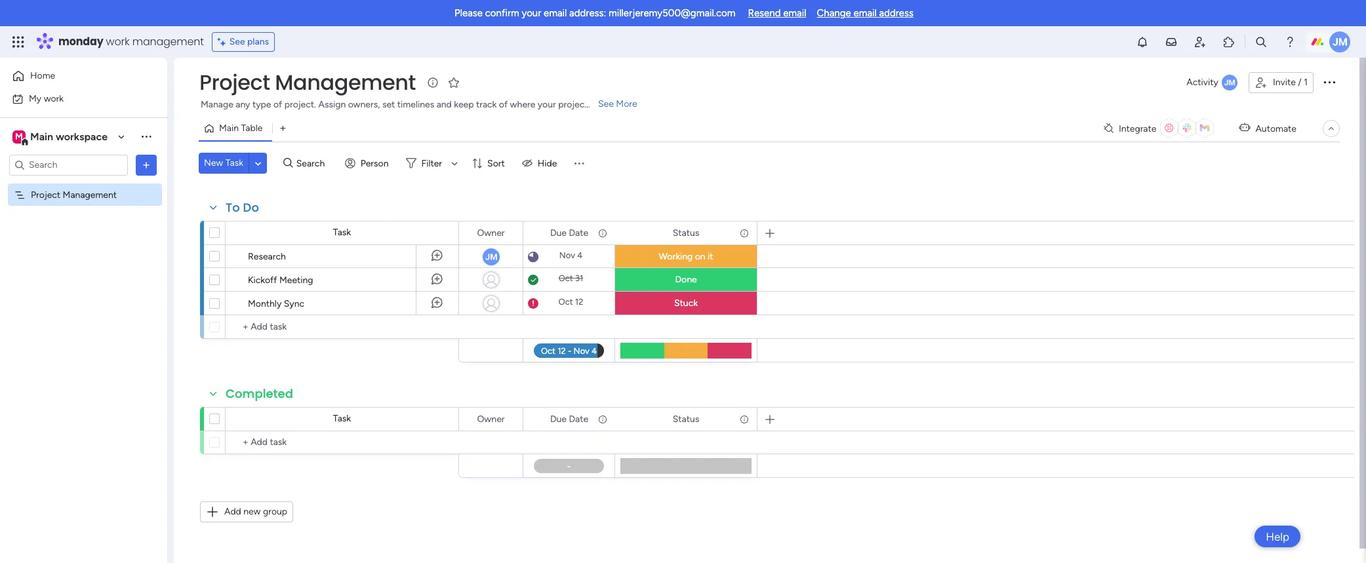 Task type: describe. For each thing, give the bounding box(es) containing it.
main table
[[219, 123, 263, 134]]

filter
[[421, 158, 442, 169]]

do
[[243, 199, 259, 216]]

m
[[15, 131, 23, 142]]

owners,
[[348, 99, 380, 110]]

project management list box
[[0, 181, 167, 383]]

add
[[224, 506, 241, 517]]

plans
[[247, 36, 269, 47]]

manage any type of project. assign owners, set timelines and keep track of where your project stands.
[[201, 99, 619, 110]]

timelines
[[397, 99, 434, 110]]

Search field
[[293, 154, 332, 172]]

confirm
[[485, 7, 519, 19]]

dapulse integrations image
[[1104, 124, 1114, 133]]

task for completed
[[333, 413, 351, 424]]

1 owner field from the top
[[474, 226, 508, 240]]

inbox image
[[1165, 35, 1178, 49]]

completed
[[226, 386, 293, 402]]

main for main table
[[219, 123, 239, 134]]

new
[[204, 157, 223, 169]]

stuck
[[674, 298, 698, 309]]

filter button
[[400, 153, 462, 174]]

monday work management
[[58, 34, 204, 49]]

apps image
[[1223, 35, 1236, 49]]

collapse board header image
[[1326, 123, 1337, 134]]

working on it
[[659, 251, 713, 262]]

my work button
[[8, 88, 141, 109]]

main workspace
[[30, 130, 108, 143]]

owner for first owner field
[[477, 227, 505, 238]]

resend email link
[[748, 7, 806, 19]]

hide button
[[517, 153, 565, 174]]

1 email from the left
[[544, 7, 567, 19]]

2 date from the top
[[569, 414, 588, 425]]

integrate
[[1119, 123, 1157, 134]]

status field for to do
[[669, 226, 703, 240]]

set
[[382, 99, 395, 110]]

notifications image
[[1136, 35, 1149, 49]]

sync
[[284, 298, 304, 310]]

/
[[1298, 77, 1302, 88]]

2 due date field from the top
[[547, 412, 592, 427]]

it
[[708, 251, 713, 262]]

workspace options image
[[140, 130, 153, 143]]

v2 done deadline image
[[528, 274, 538, 286]]

monthly
[[248, 298, 282, 310]]

2 of from the left
[[499, 99, 508, 110]]

group
[[263, 506, 287, 517]]

Search in workspace field
[[28, 157, 110, 172]]

activity button
[[1181, 72, 1244, 93]]

kickoff
[[248, 275, 277, 286]]

status for to do
[[673, 227, 699, 238]]

work for monday
[[106, 34, 130, 49]]

assign
[[318, 99, 346, 110]]

keep
[[454, 99, 474, 110]]

search everything image
[[1255, 35, 1268, 49]]

0 vertical spatial management
[[275, 68, 416, 97]]

email for resend email
[[783, 7, 806, 19]]

column information image
[[739, 414, 750, 425]]

resend email
[[748, 7, 806, 19]]

project
[[558, 99, 588, 110]]

home button
[[8, 66, 141, 87]]

show board description image
[[425, 76, 441, 89]]

any
[[236, 99, 250, 110]]

nov 4
[[559, 251, 583, 260]]

project inside list box
[[31, 189, 60, 200]]

track
[[476, 99, 497, 110]]

add new group
[[224, 506, 287, 517]]

1 date from the top
[[569, 227, 588, 238]]

0 vertical spatial options image
[[1322, 74, 1337, 90]]

management
[[132, 34, 204, 49]]

add to favorites image
[[447, 76, 460, 89]]

12
[[575, 297, 583, 307]]

change email address link
[[817, 7, 914, 19]]

0 vertical spatial your
[[522, 7, 541, 19]]

project management inside list box
[[31, 189, 117, 200]]

millerjeremy500@gmail.com
[[609, 7, 736, 19]]

workspace
[[56, 130, 108, 143]]

add view image
[[280, 124, 286, 133]]

oct for oct 31
[[559, 274, 573, 283]]

project.
[[284, 99, 316, 110]]

autopilot image
[[1239, 120, 1250, 136]]

new task button
[[199, 153, 249, 174]]

main table button
[[199, 118, 272, 139]]

person
[[361, 158, 389, 169]]

work for my
[[44, 93, 64, 104]]

home
[[30, 70, 55, 81]]



Task type: locate. For each thing, give the bounding box(es) containing it.
status
[[673, 227, 699, 238], [673, 414, 699, 425]]

invite
[[1273, 77, 1296, 88]]

0 vertical spatial due
[[550, 227, 567, 238]]

see plans
[[229, 36, 269, 47]]

1 vertical spatial oct
[[559, 297, 573, 307]]

Status field
[[669, 226, 703, 240], [669, 412, 703, 427]]

v2 overdue deadline image
[[528, 297, 538, 310]]

main inside workspace selection element
[[30, 130, 53, 143]]

1 vertical spatial due
[[550, 414, 567, 425]]

1 due from the top
[[550, 227, 567, 238]]

Due Date field
[[547, 226, 592, 240], [547, 412, 592, 427]]

0 vertical spatial date
[[569, 227, 588, 238]]

change
[[817, 7, 851, 19]]

change email address
[[817, 7, 914, 19]]

invite / 1
[[1273, 77, 1308, 88]]

main inside button
[[219, 123, 239, 134]]

due for 1st due date field from the bottom of the page
[[550, 414, 567, 425]]

see inside see more link
[[598, 98, 614, 110]]

see for see more
[[598, 98, 614, 110]]

1 horizontal spatial management
[[275, 68, 416, 97]]

0 vertical spatial due date field
[[547, 226, 592, 240]]

project
[[199, 68, 270, 97], [31, 189, 60, 200]]

1 status from the top
[[673, 227, 699, 238]]

help image
[[1284, 35, 1297, 49]]

nov
[[559, 251, 575, 260]]

1 vertical spatial owner
[[477, 414, 505, 425]]

see
[[229, 36, 245, 47], [598, 98, 614, 110]]

done
[[675, 274, 697, 285]]

Owner field
[[474, 226, 508, 240], [474, 412, 508, 427]]

1 due date from the top
[[550, 227, 588, 238]]

2 vertical spatial task
[[333, 413, 351, 424]]

oct
[[559, 274, 573, 283], [559, 297, 573, 307]]

type
[[252, 99, 271, 110]]

work right my
[[44, 93, 64, 104]]

please confirm your email address: millerjeremy500@gmail.com
[[455, 7, 736, 19]]

options image
[[1322, 74, 1337, 90], [140, 158, 153, 172]]

monthly sync
[[248, 298, 304, 310]]

your right where
[[538, 99, 556, 110]]

please
[[455, 7, 483, 19]]

see for see plans
[[229, 36, 245, 47]]

2 email from the left
[[783, 7, 806, 19]]

owner for 2nd owner field
[[477, 414, 505, 425]]

kickoff meeting
[[248, 275, 313, 286]]

+ Add task text field
[[232, 435, 453, 451]]

1 horizontal spatial main
[[219, 123, 239, 134]]

0 horizontal spatial project management
[[31, 189, 117, 200]]

email for change email address
[[854, 7, 877, 19]]

table
[[241, 123, 263, 134]]

+ Add task text field
[[232, 319, 453, 335]]

oct left 12
[[559, 297, 573, 307]]

0 horizontal spatial options image
[[140, 158, 153, 172]]

1 vertical spatial owner field
[[474, 412, 508, 427]]

meeting
[[279, 275, 313, 286]]

1 horizontal spatial options image
[[1322, 74, 1337, 90]]

project management
[[199, 68, 416, 97], [31, 189, 117, 200]]

email right the change
[[854, 7, 877, 19]]

1 horizontal spatial project
[[199, 68, 270, 97]]

0 vertical spatial status field
[[669, 226, 703, 240]]

0 vertical spatial task
[[225, 157, 243, 169]]

To Do field
[[222, 199, 262, 216]]

0 horizontal spatial of
[[273, 99, 282, 110]]

task inside button
[[225, 157, 243, 169]]

Project Management field
[[196, 68, 419, 97]]

0 vertical spatial status
[[673, 227, 699, 238]]

select product image
[[12, 35, 25, 49]]

see left more
[[598, 98, 614, 110]]

main right workspace 'image'
[[30, 130, 53, 143]]

1 vertical spatial status
[[673, 414, 699, 425]]

column information image
[[598, 228, 608, 238], [739, 228, 750, 238], [598, 414, 608, 425]]

2 status from the top
[[673, 414, 699, 425]]

0 horizontal spatial work
[[44, 93, 64, 104]]

1 of from the left
[[273, 99, 282, 110]]

0 vertical spatial due date
[[550, 227, 588, 238]]

v2 search image
[[283, 156, 293, 171]]

your
[[522, 7, 541, 19], [538, 99, 556, 110]]

address
[[879, 7, 914, 19]]

more
[[616, 98, 637, 110]]

email left the address:
[[544, 7, 567, 19]]

of
[[273, 99, 282, 110], [499, 99, 508, 110]]

oct for oct 12
[[559, 297, 573, 307]]

1 vertical spatial date
[[569, 414, 588, 425]]

resend
[[748, 7, 781, 19]]

1 vertical spatial project
[[31, 189, 60, 200]]

1 vertical spatial work
[[44, 93, 64, 104]]

0 vertical spatial owner
[[477, 227, 505, 238]]

1 horizontal spatial of
[[499, 99, 508, 110]]

address:
[[569, 7, 606, 19]]

column information image for 2nd due date field from the bottom of the page
[[598, 228, 608, 238]]

31
[[575, 274, 583, 283]]

to
[[226, 199, 240, 216]]

project management down search in workspace field in the left of the page
[[31, 189, 117, 200]]

2 due from the top
[[550, 414, 567, 425]]

add new group button
[[200, 502, 293, 523]]

where
[[510, 99, 535, 110]]

oct left 31
[[559, 274, 573, 283]]

arrow down image
[[447, 155, 462, 171]]

1 oct from the top
[[559, 274, 573, 283]]

research
[[248, 251, 286, 262]]

project management up project. at the top
[[199, 68, 416, 97]]

0 horizontal spatial email
[[544, 7, 567, 19]]

0 vertical spatial project
[[199, 68, 270, 97]]

email
[[544, 7, 567, 19], [783, 7, 806, 19], [854, 7, 877, 19]]

main left table
[[219, 123, 239, 134]]

oct 12
[[559, 297, 583, 307]]

1 vertical spatial status field
[[669, 412, 703, 427]]

work right monday
[[106, 34, 130, 49]]

my work
[[29, 93, 64, 104]]

to do
[[226, 199, 259, 216]]

project up any
[[199, 68, 270, 97]]

your right the "confirm"
[[522, 7, 541, 19]]

new task
[[204, 157, 243, 169]]

Completed field
[[222, 386, 297, 403]]

management inside list box
[[63, 189, 117, 200]]

option
[[0, 183, 167, 186]]

column information image for 1st due date field from the bottom of the page
[[598, 414, 608, 425]]

1 vertical spatial due date
[[550, 414, 588, 425]]

person button
[[340, 153, 397, 174]]

of right type
[[273, 99, 282, 110]]

0 horizontal spatial see
[[229, 36, 245, 47]]

0 vertical spatial owner field
[[474, 226, 508, 240]]

1 vertical spatial management
[[63, 189, 117, 200]]

work
[[106, 34, 130, 49], [44, 93, 64, 104]]

1 vertical spatial options image
[[140, 158, 153, 172]]

monday
[[58, 34, 103, 49]]

status field up working on it
[[669, 226, 703, 240]]

1 horizontal spatial see
[[598, 98, 614, 110]]

3 email from the left
[[854, 7, 877, 19]]

2 owner field from the top
[[474, 412, 508, 427]]

due for 2nd due date field from the bottom of the page
[[550, 227, 567, 238]]

1 due date field from the top
[[547, 226, 592, 240]]

help
[[1266, 530, 1289, 543]]

date
[[569, 227, 588, 238], [569, 414, 588, 425]]

1 vertical spatial see
[[598, 98, 614, 110]]

see inside the "see plans" button
[[229, 36, 245, 47]]

options image down workspace options image
[[140, 158, 153, 172]]

stands.
[[590, 99, 619, 110]]

task for to do
[[333, 227, 351, 238]]

0 vertical spatial oct
[[559, 274, 573, 283]]

management up 'assign'
[[275, 68, 416, 97]]

0 vertical spatial see
[[229, 36, 245, 47]]

jeremy miller image
[[1329, 31, 1350, 52]]

due
[[550, 227, 567, 238], [550, 414, 567, 425]]

1 horizontal spatial work
[[106, 34, 130, 49]]

on
[[695, 251, 705, 262]]

work inside button
[[44, 93, 64, 104]]

status for completed
[[673, 414, 699, 425]]

0 vertical spatial project management
[[199, 68, 416, 97]]

invite / 1 button
[[1249, 72, 1314, 93]]

invite members image
[[1194, 35, 1207, 49]]

1
[[1304, 77, 1308, 88]]

1 horizontal spatial project management
[[199, 68, 416, 97]]

1 vertical spatial project management
[[31, 189, 117, 200]]

see plans button
[[212, 32, 275, 52]]

see more link
[[597, 98, 639, 111]]

1 owner from the top
[[477, 227, 505, 238]]

new
[[243, 506, 261, 517]]

email right "resend"
[[783, 7, 806, 19]]

main
[[219, 123, 239, 134], [30, 130, 53, 143]]

status up working on it
[[673, 227, 699, 238]]

workspace image
[[12, 130, 26, 144]]

manage
[[201, 99, 233, 110]]

status left column information image
[[673, 414, 699, 425]]

2 status field from the top
[[669, 412, 703, 427]]

automate
[[1256, 123, 1297, 134]]

options image right 1
[[1322, 74, 1337, 90]]

2 due date from the top
[[550, 414, 588, 425]]

and
[[437, 99, 452, 110]]

menu image
[[573, 157, 586, 170]]

angle down image
[[255, 158, 261, 168]]

management down search in workspace field in the left of the page
[[63, 189, 117, 200]]

2 oct from the top
[[559, 297, 573, 307]]

0 horizontal spatial management
[[63, 189, 117, 200]]

help button
[[1255, 526, 1301, 548]]

see more
[[598, 98, 637, 110]]

workspace selection element
[[12, 129, 110, 146]]

my
[[29, 93, 41, 104]]

1 status field from the top
[[669, 226, 703, 240]]

main for main workspace
[[30, 130, 53, 143]]

project down search in workspace field in the left of the page
[[31, 189, 60, 200]]

due date
[[550, 227, 588, 238], [550, 414, 588, 425]]

1 horizontal spatial email
[[783, 7, 806, 19]]

see left plans
[[229, 36, 245, 47]]

0 horizontal spatial project
[[31, 189, 60, 200]]

2 horizontal spatial email
[[854, 7, 877, 19]]

of right track
[[499, 99, 508, 110]]

working
[[659, 251, 693, 262]]

activity
[[1187, 77, 1219, 88]]

1 vertical spatial due date field
[[547, 412, 592, 427]]

status field for completed
[[669, 412, 703, 427]]

sort button
[[466, 153, 513, 174]]

2 owner from the top
[[477, 414, 505, 425]]

status field left column information image
[[669, 412, 703, 427]]

4
[[577, 251, 583, 260]]

task
[[225, 157, 243, 169], [333, 227, 351, 238], [333, 413, 351, 424]]

hide
[[538, 158, 557, 169]]

column information image for status field corresponding to to do
[[739, 228, 750, 238]]

0 horizontal spatial main
[[30, 130, 53, 143]]

1 vertical spatial your
[[538, 99, 556, 110]]

sort
[[487, 158, 505, 169]]

1 vertical spatial task
[[333, 227, 351, 238]]

0 vertical spatial work
[[106, 34, 130, 49]]

oct 31
[[559, 274, 583, 283]]



Task type: vqa. For each thing, say whether or not it's contained in the screenshot.
the monday work management at the top left of page
yes



